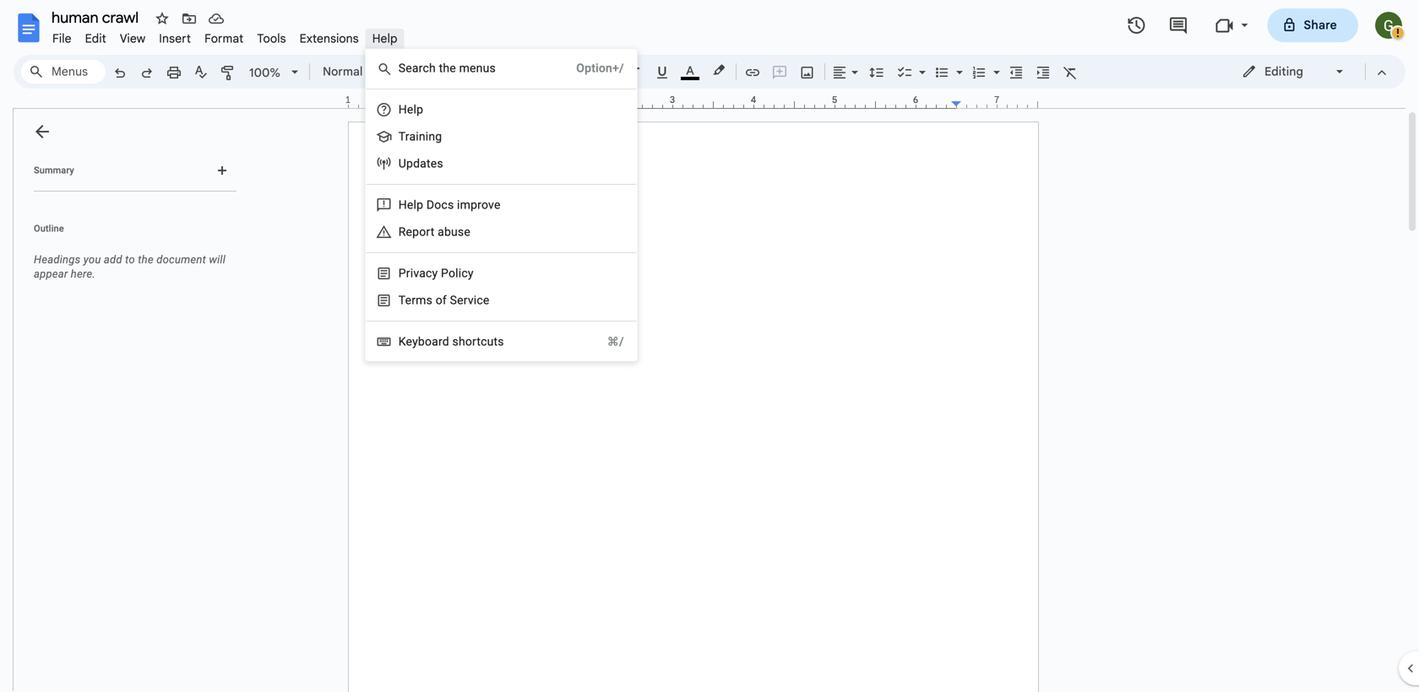 Task type: vqa. For each thing, say whether or not it's contained in the screenshot.
Create a filter Icon
no



Task type: locate. For each thing, give the bounding box(es) containing it.
Zoom text field
[[245, 61, 286, 84]]

1 horizontal spatial help
[[399, 198, 424, 212]]

outline
[[34, 223, 64, 234]]

p
[[399, 267, 406, 281]]

h elp
[[399, 103, 424, 117]]

tools menu item
[[250, 29, 293, 49]]

1 horizontal spatial the
[[439, 61, 456, 75]]

imp
[[457, 198, 478, 212]]

the inside headings you add to the document will appear here.
[[138, 253, 154, 266]]

1 vertical spatial the
[[138, 253, 154, 266]]

terms of service s element
[[399, 294, 495, 308]]

shortcuts
[[453, 335, 504, 349]]

1 vertical spatial help
[[399, 198, 424, 212]]

application containing share
[[0, 0, 1420, 693]]

report abuse a element
[[399, 225, 476, 239]]

p rivacy policy
[[399, 267, 474, 281]]

the right to on the top of the page
[[138, 253, 154, 266]]

0 horizontal spatial help
[[372, 31, 398, 46]]

k eyboard shortcuts
[[399, 335, 504, 349]]

normal
[[323, 64, 363, 79]]

summary heading
[[34, 164, 74, 177]]

menu containing search the
[[338, 0, 638, 362]]

the
[[439, 61, 456, 75], [138, 253, 154, 266]]

Menus field
[[21, 60, 106, 84]]

the left the m
[[439, 61, 456, 75]]

policy
[[441, 267, 474, 281]]

enus
[[470, 61, 496, 75]]

raining
[[405, 130, 442, 144]]

insert image image
[[798, 60, 818, 84]]

1
[[345, 94, 351, 106]]

headings you add to the document will appear here.
[[34, 253, 226, 281]]

keyboard shortcuts k element
[[399, 335, 509, 349]]

editing button
[[1230, 59, 1358, 84]]

help docs improve r element
[[399, 198, 506, 212]]

help up the text
[[372, 31, 398, 46]]

right margin image
[[952, 95, 1038, 108]]

tools
[[257, 31, 286, 46]]

report a buse
[[399, 225, 471, 239]]

search the m enus
[[399, 61, 496, 75]]

Star checkbox
[[150, 7, 174, 30]]

appear
[[34, 268, 68, 281]]

left margin image
[[349, 95, 434, 108]]

0 vertical spatial the
[[439, 61, 456, 75]]

menu
[[338, 0, 638, 362]]

term s of service
[[399, 294, 490, 308]]

m
[[459, 61, 470, 75]]

u pdates
[[399, 157, 443, 171]]

text
[[366, 64, 388, 79]]

0 vertical spatial help
[[372, 31, 398, 46]]

help
[[372, 31, 398, 46], [399, 198, 424, 212]]

updates u element
[[399, 157, 449, 171]]

help h element
[[399, 103, 429, 117]]

r
[[478, 198, 482, 212]]

help inside menu item
[[372, 31, 398, 46]]

edit menu item
[[78, 29, 113, 49]]

0 horizontal spatial the
[[138, 253, 154, 266]]

menu bar containing file
[[46, 22, 404, 50]]

mode and view toolbar
[[1229, 55, 1396, 89]]

menu bar inside menu bar banner
[[46, 22, 404, 50]]

option+slash element
[[556, 60, 624, 77]]

option+/
[[577, 61, 624, 75]]

help up report
[[399, 198, 424, 212]]

menu bar
[[46, 22, 404, 50]]

application
[[0, 0, 1420, 693]]

buse
[[444, 225, 471, 239]]

report
[[399, 225, 435, 239]]

term
[[399, 294, 426, 308]]

format
[[205, 31, 244, 46]]



Task type: describe. For each thing, give the bounding box(es) containing it.
docs
[[427, 198, 454, 212]]

here.
[[71, 268, 95, 281]]

h
[[399, 103, 407, 117]]

u
[[399, 157, 406, 171]]

s
[[426, 294, 433, 308]]

help menu item
[[366, 29, 404, 49]]

will
[[209, 253, 226, 266]]

extensions
[[300, 31, 359, 46]]

of
[[436, 294, 447, 308]]

a
[[438, 225, 444, 239]]

document outline element
[[14, 109, 243, 693]]

menu bar banner
[[0, 0, 1420, 693]]

t
[[399, 130, 405, 144]]

format menu item
[[198, 29, 250, 49]]

rivacy
[[406, 267, 438, 281]]

add
[[104, 253, 122, 266]]

document
[[156, 253, 206, 266]]

styles list. normal text selected. option
[[323, 60, 390, 84]]

pdates
[[406, 157, 443, 171]]

share button
[[1268, 8, 1359, 42]]

t raining
[[399, 130, 442, 144]]

insert
[[159, 31, 191, 46]]

Rename text field
[[46, 7, 149, 27]]

extensions menu item
[[293, 29, 366, 49]]

search
[[399, 61, 436, 75]]

file menu item
[[46, 29, 78, 49]]

the inside menu
[[439, 61, 456, 75]]

elp
[[407, 103, 424, 117]]

line & paragraph spacing image
[[867, 60, 887, 84]]

view menu item
[[113, 29, 152, 49]]

outline heading
[[14, 222, 243, 246]]

service
[[450, 294, 490, 308]]

file
[[52, 31, 72, 46]]

highlight color image
[[710, 60, 728, 80]]

eyboard
[[406, 335, 449, 349]]

help docs imp r ove
[[399, 198, 501, 212]]

share
[[1304, 18, 1338, 33]]

main toolbar
[[105, 0, 1084, 441]]

Zoom field
[[243, 60, 306, 86]]

search the menus m element
[[399, 61, 501, 75]]

view
[[120, 31, 146, 46]]

text color image
[[681, 60, 700, 80]]

to
[[125, 253, 135, 266]]

help for help
[[372, 31, 398, 46]]

k
[[399, 335, 406, 349]]

headings
[[34, 253, 81, 266]]

editing
[[1265, 64, 1304, 79]]

summary
[[34, 165, 74, 176]]

you
[[83, 253, 101, 266]]

⌘/
[[607, 335, 624, 349]]

edit
[[85, 31, 106, 46]]

privacy policy p element
[[399, 267, 479, 281]]

training t element
[[399, 130, 447, 144]]

insert menu item
[[152, 29, 198, 49]]

normal text
[[323, 64, 388, 79]]

⌘slash element
[[587, 334, 624, 351]]

ove
[[482, 198, 501, 212]]

help for help docs imp r ove
[[399, 198, 424, 212]]



